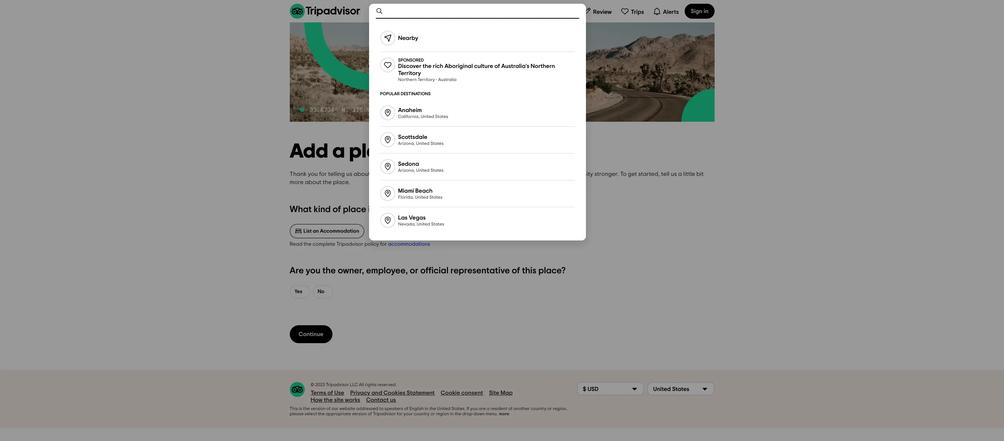 Task type: vqa. For each thing, say whether or not it's contained in the screenshot.
Australia
yes



Task type: locate. For each thing, give the bounding box(es) containing it.
about down thank
[[305, 180, 322, 186]]

0 horizontal spatial list
[[304, 229, 312, 234]]

0 horizontal spatial is
[[299, 407, 302, 412]]

1 arizona, from the top
[[398, 141, 415, 146]]

0 vertical spatial for
[[319, 171, 327, 177]]

thank you for telling us about a new place to list on tripadvisor. your contributions make our traveler community stronger. to get started, tell us a little bit more about the place.
[[290, 171, 704, 186]]

states inside popup button
[[672, 387, 690, 393]]

1 horizontal spatial version
[[352, 412, 367, 417]]

you for the
[[306, 267, 321, 276]]

is left this?
[[368, 205, 374, 214]]

version
[[311, 407, 325, 412], [352, 412, 367, 417]]

tripadvisor
[[432, 142, 539, 162], [336, 242, 363, 247], [326, 383, 349, 388], [373, 412, 396, 417]]

0 horizontal spatial our
[[332, 407, 338, 412]]

website
[[339, 407, 355, 412]]

1 vertical spatial country
[[414, 412, 430, 417]]

in right region
[[450, 412, 454, 417]]

states inside miami beach florida, united states
[[429, 195, 443, 200]]

1 horizontal spatial our
[[412, 208, 421, 214]]

version down how
[[311, 407, 325, 412]]

0 vertical spatial you
[[308, 171, 318, 177]]

0 horizontal spatial more
[[290, 180, 304, 186]]

sponsored discover the   rich aboriginal   culture of  australia's northern territory northern territory - australia
[[398, 58, 555, 82]]

1 horizontal spatial more
[[499, 412, 509, 417]]

map
[[501, 391, 513, 397]]

united states
[[653, 387, 690, 393]]

you inside 'thank you for telling us about a new place to list on tripadvisor. your contributions make our traveler community stronger. to get started, tell us a little bit more about the place.'
[[308, 171, 318, 177]]

the up region
[[429, 407, 436, 412]]

2 list from the left
[[381, 229, 389, 234]]

region,
[[553, 407, 567, 412]]

for
[[319, 171, 327, 177], [380, 242, 387, 247], [397, 412, 403, 417]]

1 vertical spatial version
[[352, 412, 367, 417]]

1 list from the left
[[304, 229, 312, 234]]

united inside miami beach florida, united states
[[415, 195, 428, 200]]

1 horizontal spatial or
[[431, 412, 435, 417]]

2 vertical spatial our
[[332, 407, 338, 412]]

is
[[368, 205, 374, 214], [299, 407, 302, 412]]

0 horizontal spatial version
[[311, 407, 325, 412]]

you for for
[[308, 171, 318, 177]]

states inside scottsdale arizona, united states
[[431, 141, 444, 146]]

view our listing guidelines link
[[398, 207, 473, 214]]

country down english
[[414, 412, 430, 417]]

are
[[290, 267, 304, 276]]

in right sign
[[704, 8, 709, 14]]

terms of use
[[311, 391, 344, 397]]

0 vertical spatial in
[[704, 8, 709, 14]]

a right are
[[487, 407, 490, 412]]

of up the more button
[[508, 407, 513, 412]]

of up your
[[404, 407, 408, 412]]

add a place to tripadvisor
[[290, 142, 539, 162]]

0 horizontal spatial or
[[410, 267, 418, 276]]

this is the version of our website addressed to speakers of english in the united states
[[290, 407, 465, 412]]

arizona, down sedona
[[398, 168, 415, 173]]

list
[[413, 171, 421, 177]]

states inside anaheim california, united states
[[435, 114, 448, 119]]

us down privacy and cookies statement link
[[390, 398, 396, 404]]

2 vertical spatial you
[[470, 407, 478, 412]]

works
[[345, 398, 360, 404]]

terms of use link
[[311, 390, 344, 397]]

destinations
[[401, 92, 431, 96]]

consent
[[461, 391, 483, 397]]

0 vertical spatial our
[[530, 171, 540, 177]]

contact
[[366, 398, 389, 404]]

0 vertical spatial territory
[[398, 70, 421, 76]]

our up vegas
[[412, 208, 421, 214]]

0 vertical spatial arizona,
[[398, 141, 415, 146]]

2 horizontal spatial for
[[397, 412, 403, 417]]

2 arizona, from the top
[[398, 168, 415, 173]]

1 vertical spatial place
[[389, 171, 405, 177]]

sign in link
[[685, 4, 715, 19]]

you right the if on the bottom of page
[[470, 407, 478, 412]]

the
[[423, 63, 432, 69], [323, 180, 332, 186], [304, 242, 311, 247], [322, 267, 336, 276], [324, 398, 333, 404], [303, 407, 310, 412], [429, 407, 436, 412], [318, 412, 325, 417], [455, 412, 461, 417]]

country
[[531, 407, 547, 412], [414, 412, 430, 417]]

get
[[628, 171, 637, 177]]

0 horizontal spatial us
[[346, 171, 352, 177]]

tripadvisor up contributions
[[432, 142, 539, 162]]

1 vertical spatial about
[[305, 180, 322, 186]]

how the site works link
[[311, 397, 360, 404]]

tripadvisor image
[[290, 4, 360, 19]]

no button
[[313, 286, 333, 299]]

united inside popup button
[[653, 387, 671, 393]]

vegas
[[409, 215, 426, 221]]

or left the official
[[410, 267, 418, 276]]

accommodations link
[[388, 242, 430, 247]]

please
[[290, 412, 304, 417]]

2 vertical spatial or
[[431, 412, 435, 417]]

a inside . if you are a resident of another country or region, please select the appropriate version of tripadvisor for your country or region in the drop-down menu.
[[487, 407, 490, 412]]

employee,
[[366, 267, 408, 276]]

yes button
[[290, 286, 310, 299]]

place
[[349, 142, 403, 162], [389, 171, 405, 177], [343, 205, 366, 214]]

search image
[[376, 7, 383, 15]]

popular destinations
[[380, 92, 431, 96]]

0 horizontal spatial in
[[425, 407, 428, 412]]

1 vertical spatial for
[[380, 242, 387, 247]]

arizona, down scottsdale
[[398, 141, 415, 146]]

the down 'telling' at the top of the page
[[323, 180, 332, 186]]

place right new
[[389, 171, 405, 177]]

$
[[583, 387, 586, 393]]

to left the do
[[409, 229, 414, 234]]

list left an
[[304, 229, 312, 234]]

arizona, inside sedona arizona, united states
[[398, 168, 415, 173]]

1 vertical spatial northern
[[398, 77, 417, 82]]

a left thing
[[390, 229, 394, 234]]

of up the how the site works link
[[328, 391, 333, 397]]

terms
[[311, 391, 326, 397]]

0 vertical spatial country
[[531, 407, 547, 412]]

0 horizontal spatial northern
[[398, 77, 417, 82]]

2 horizontal spatial in
[[704, 8, 709, 14]]

to down contact us link
[[379, 407, 384, 412]]

1 vertical spatial you
[[306, 267, 321, 276]]

0 vertical spatial place
[[349, 142, 403, 162]]

to
[[407, 142, 428, 162], [406, 171, 412, 177], [409, 229, 414, 234], [379, 407, 384, 412]]

a up 'telling' at the top of the page
[[333, 142, 345, 162]]

another
[[513, 407, 530, 412]]

0 horizontal spatial for
[[319, 171, 327, 177]]

our right make
[[530, 171, 540, 177]]

are
[[479, 407, 486, 412]]

or left region
[[431, 412, 435, 417]]

to inside button
[[409, 229, 414, 234]]

cookie
[[441, 391, 460, 397]]

policy
[[365, 242, 379, 247]]

states inside sedona arizona, united states
[[431, 168, 444, 173]]

united inside anaheim california, united states
[[421, 114, 434, 119]]

more down thank
[[290, 180, 304, 186]]

you
[[308, 171, 318, 177], [306, 267, 321, 276], [470, 407, 478, 412]]

us right 'tell'
[[671, 171, 677, 177]]

1 horizontal spatial country
[[531, 407, 547, 412]]

in right english
[[425, 407, 428, 412]]

if
[[467, 407, 469, 412]]

1 horizontal spatial is
[[368, 205, 374, 214]]

you right thank
[[308, 171, 318, 177]]

list left thing
[[381, 229, 389, 234]]

all
[[359, 383, 364, 388]]

territory down discover
[[398, 70, 421, 76]]

northern right australia's
[[531, 63, 555, 69]]

us up place.
[[346, 171, 352, 177]]

of inside sponsored discover the   rich aboriginal   culture of  australia's northern territory northern territory - australia
[[495, 63, 500, 69]]

the up 'select'
[[303, 407, 310, 412]]

australia's
[[501, 63, 529, 69]]

a left little
[[678, 171, 682, 177]]

1 horizontal spatial northern
[[531, 63, 555, 69]]

to left "list"
[[406, 171, 412, 177]]

arizona, for sedona
[[398, 168, 415, 173]]

anaheim california, united states
[[398, 107, 448, 119]]

0 vertical spatial more
[[290, 180, 304, 186]]

of left this
[[512, 267, 520, 276]]

arizona, inside scottsdale arizona, united states
[[398, 141, 415, 146]]

of
[[495, 63, 500, 69], [333, 205, 341, 214], [512, 267, 520, 276], [328, 391, 333, 397], [326, 407, 331, 412], [404, 407, 408, 412], [508, 407, 513, 412], [368, 412, 372, 417]]

a left new
[[372, 171, 375, 177]]

2 vertical spatial in
[[450, 412, 454, 417]]

1 vertical spatial territory
[[418, 77, 435, 82]]

tripadvisor inside . if you are a resident of another country or region, please select the appropriate version of tripadvisor for your country or region in the drop-down menu.
[[373, 412, 396, 417]]

more down resident at the bottom of page
[[499, 412, 509, 417]]

2 vertical spatial for
[[397, 412, 403, 417]]

in inside . if you are a resident of another country or region, please select the appropriate version of tripadvisor for your country or region in the drop-down menu.
[[450, 412, 454, 417]]

place up accommodation
[[343, 205, 366, 214]]

add
[[290, 142, 328, 162]]

0 horizontal spatial country
[[414, 412, 430, 417]]

to down scottsdale
[[407, 142, 428, 162]]

1 horizontal spatial about
[[354, 171, 370, 177]]

2 horizontal spatial us
[[671, 171, 677, 177]]

for inside 'thank you for telling us about a new place to list on tripadvisor. your contributions make our traveler community stronger. to get started, tell us a little bit more about the place.'
[[319, 171, 327, 177]]

for right policy
[[380, 242, 387, 247]]

how
[[311, 398, 323, 404]]

tell
[[661, 171, 670, 177]]

tripadvisor down this is the version of our website addressed to speakers of english in the united states
[[373, 412, 396, 417]]

territory left '-' on the top of page
[[418, 77, 435, 82]]

united states button
[[647, 383, 715, 396]]

1 vertical spatial more
[[499, 412, 509, 417]]

tripadvisor down accommodation
[[336, 242, 363, 247]]

version down addressed
[[352, 412, 367, 417]]

the left rich
[[423, 63, 432, 69]]

miami
[[398, 188, 414, 194]]

1 vertical spatial or
[[548, 407, 552, 412]]

0 horizontal spatial about
[[305, 180, 322, 186]]

statement
[[407, 391, 435, 397]]

country right another
[[531, 407, 547, 412]]

. if you are a resident of another country or region, please select the appropriate version of tripadvisor for your country or region in the drop-down menu.
[[290, 407, 567, 417]]

discover
[[398, 63, 421, 69]]

northern
[[531, 63, 555, 69], [398, 77, 417, 82]]

is up please
[[299, 407, 302, 412]]

us
[[346, 171, 352, 177], [671, 171, 677, 177], [390, 398, 396, 404]]

northern down discover
[[398, 77, 417, 82]]

1 horizontal spatial in
[[450, 412, 454, 417]]

1 horizontal spatial list
[[381, 229, 389, 234]]

complete
[[313, 242, 335, 247]]

place up new
[[349, 142, 403, 162]]

1 vertical spatial our
[[412, 208, 421, 214]]

accommodations
[[388, 242, 430, 247]]

review link
[[580, 4, 615, 19]]

telling
[[328, 171, 345, 177]]

our up appropriate
[[332, 407, 338, 412]]

1 vertical spatial is
[[299, 407, 302, 412]]

for inside . if you are a resident of another country or region, please select the appropriate version of tripadvisor for your country or region in the drop-down menu.
[[397, 412, 403, 417]]

about left new
[[354, 171, 370, 177]]

version inside . if you are a resident of another country or region, please select the appropriate version of tripadvisor for your country or region in the drop-down menu.
[[352, 412, 367, 417]]

popular
[[380, 92, 400, 96]]

2 horizontal spatial our
[[530, 171, 540, 177]]

place?
[[538, 267, 566, 276]]

trips link
[[618, 4, 647, 19]]

1 vertical spatial arizona,
[[398, 168, 415, 173]]

1 vertical spatial in
[[425, 407, 428, 412]]

rights
[[365, 383, 377, 388]]

are you the owner, employee, or official representative of this place?
[[290, 267, 566, 276]]

for down "speakers"
[[397, 412, 403, 417]]

more
[[290, 180, 304, 186], [499, 412, 509, 417]]

our inside 'thank you for telling us about a new place to list on tripadvisor. your contributions make our traveler community stronger. to get started, tell us a little bit more about the place.'
[[530, 171, 540, 177]]

list a thing to do
[[381, 229, 422, 234]]

a
[[333, 142, 345, 162], [372, 171, 375, 177], [678, 171, 682, 177], [390, 229, 394, 234], [487, 407, 490, 412]]

None search field
[[370, 4, 585, 18]]

the right 'select'
[[318, 412, 325, 417]]

the down terms of use "link"
[[324, 398, 333, 404]]

or left the region,
[[548, 407, 552, 412]]

you right are
[[306, 267, 321, 276]]

of right culture
[[495, 63, 500, 69]]

on
[[422, 171, 429, 177]]

for left 'telling' at the top of the page
[[319, 171, 327, 177]]

what
[[290, 205, 312, 214]]



Task type: describe. For each thing, give the bounding box(es) containing it.
of right the kind
[[333, 205, 341, 214]]

list for list an accommodation
[[304, 229, 312, 234]]

tripadvisor.
[[430, 171, 462, 177]]

official
[[420, 267, 449, 276]]

rich
[[433, 63, 443, 69]]

your
[[463, 171, 475, 177]]

$ usd
[[583, 387, 599, 393]]

0 vertical spatial is
[[368, 205, 374, 214]]

use
[[334, 391, 344, 397]]

speakers
[[385, 407, 403, 412]]

add a place to tripadvisor image
[[290, 22, 715, 122]]

in inside "sign in" link
[[704, 8, 709, 14]]

nearby link
[[371, 25, 584, 52]]

tripadvisor up use
[[326, 383, 349, 388]]

-
[[436, 77, 437, 82]]

of down addressed
[[368, 412, 372, 417]]

to inside 'thank you for telling us about a new place to list on tripadvisor. your contributions make our traveler community stronger. to get started, tell us a little bit more about the place.'
[[406, 171, 412, 177]]

beach
[[415, 188, 433, 194]]

review
[[593, 9, 612, 15]]

stronger.
[[595, 171, 619, 177]]

2 horizontal spatial or
[[548, 407, 552, 412]]

menu.
[[486, 412, 498, 417]]

las
[[398, 215, 408, 221]]

popular destinations list box
[[371, 19, 584, 240]]

do
[[415, 229, 422, 234]]

traveler
[[541, 171, 562, 177]]

resident
[[491, 407, 507, 412]]

arizona, for scottsdale
[[398, 141, 415, 146]]

scottsdale
[[398, 134, 427, 140]]

read the complete tripadvisor policy for accommodations
[[290, 242, 430, 247]]

contact us
[[366, 398, 396, 404]]

started,
[[638, 171, 660, 177]]

thank
[[290, 171, 307, 177]]

alerts link
[[650, 4, 682, 19]]

english
[[409, 407, 424, 412]]

sign
[[691, 8, 703, 14]]

continue button
[[290, 326, 332, 344]]

2023
[[315, 383, 325, 388]]

addressed
[[356, 407, 378, 412]]

what kind of place is this? view our listing guidelines
[[290, 205, 467, 214]]

united inside las vegas nevada, united states
[[417, 222, 430, 226]]

continue
[[299, 332, 324, 338]]

bit
[[697, 171, 704, 177]]

this
[[522, 267, 537, 276]]

thing
[[395, 229, 408, 234]]

place.
[[333, 180, 350, 186]]

more inside 'thank you for telling us about a new place to list on tripadvisor. your contributions make our traveler community stronger. to get started, tell us a little bit more about the place.'
[[290, 180, 304, 186]]

our inside what kind of place is this? view our listing guidelines
[[412, 208, 421, 214]]

site map link
[[489, 390, 513, 397]]

2 vertical spatial place
[[343, 205, 366, 214]]

miami beach florida, united states
[[398, 188, 443, 200]]

accommodation
[[320, 229, 359, 234]]

list an accommodation button
[[290, 225, 364, 239]]

california,
[[398, 114, 420, 119]]

contact us link
[[366, 397, 396, 404]]

0 vertical spatial about
[[354, 171, 370, 177]]

listing
[[422, 208, 438, 214]]

privacy and cookies statement
[[350, 391, 435, 397]]

and
[[372, 391, 382, 397]]

this?
[[376, 205, 395, 214]]

states inside las vegas nevada, united states
[[431, 222, 444, 226]]

yes
[[295, 290, 302, 295]]

australia
[[438, 77, 457, 82]]

united inside scottsdale arizona, united states
[[416, 141, 430, 146]]

sign in
[[691, 8, 709, 14]]

the left owner, at the bottom of the page
[[322, 267, 336, 276]]

representative
[[451, 267, 510, 276]]

select
[[305, 412, 317, 417]]

trips
[[631, 9, 644, 15]]

cookies
[[384, 391, 406, 397]]

cookie consent
[[441, 391, 483, 397]]

the inside site map how the site works
[[324, 398, 333, 404]]

of inside "link"
[[328, 391, 333, 397]]

0 vertical spatial or
[[410, 267, 418, 276]]

1 horizontal spatial us
[[390, 398, 396, 404]]

make
[[514, 171, 529, 177]]

list for list a thing to do
[[381, 229, 389, 234]]

place inside 'thank you for telling us about a new place to list on tripadvisor. your contributions make our traveler community stronger. to get started, tell us a little bit more about the place.'
[[389, 171, 405, 177]]

aboriginal
[[445, 63, 473, 69]]

drop-
[[462, 412, 474, 417]]

reserved.
[[378, 383, 397, 388]]

guidelines
[[440, 208, 467, 214]]

you inside . if you are a resident of another country or region, please select the appropriate version of tripadvisor for your country or region in the drop-down menu.
[[470, 407, 478, 412]]

culture
[[474, 63, 493, 69]]

view
[[398, 208, 411, 214]]

0 vertical spatial version
[[311, 407, 325, 412]]

the inside 'thank you for telling us about a new place to list on tripadvisor. your contributions make our traveler community stronger. to get started, tell us a little bit more about the place.'
[[323, 180, 332, 186]]

$ usd button
[[577, 383, 644, 396]]

0 vertical spatial northern
[[531, 63, 555, 69]]

the left drop-
[[455, 412, 461, 417]]

appropriate
[[326, 412, 351, 417]]

1 horizontal spatial for
[[380, 242, 387, 247]]

the inside sponsored discover the   rich aboriginal   culture of  australia's northern territory northern territory - australia
[[423, 63, 432, 69]]

community
[[564, 171, 593, 177]]

united inside sedona arizona, united states
[[416, 168, 430, 173]]

contributions
[[477, 171, 513, 177]]

© 2023 tripadvisor llc all rights reserved.
[[311, 383, 397, 388]]

a inside button
[[390, 229, 394, 234]]

site
[[334, 398, 344, 404]]

nevada,
[[398, 222, 416, 226]]

llc
[[350, 383, 358, 388]]

the right the read in the bottom of the page
[[304, 242, 311, 247]]

cookie consent button
[[441, 390, 483, 397]]

list an accommodation
[[304, 229, 359, 234]]

of down the how the site works link
[[326, 407, 331, 412]]

more button
[[499, 412, 509, 417]]



